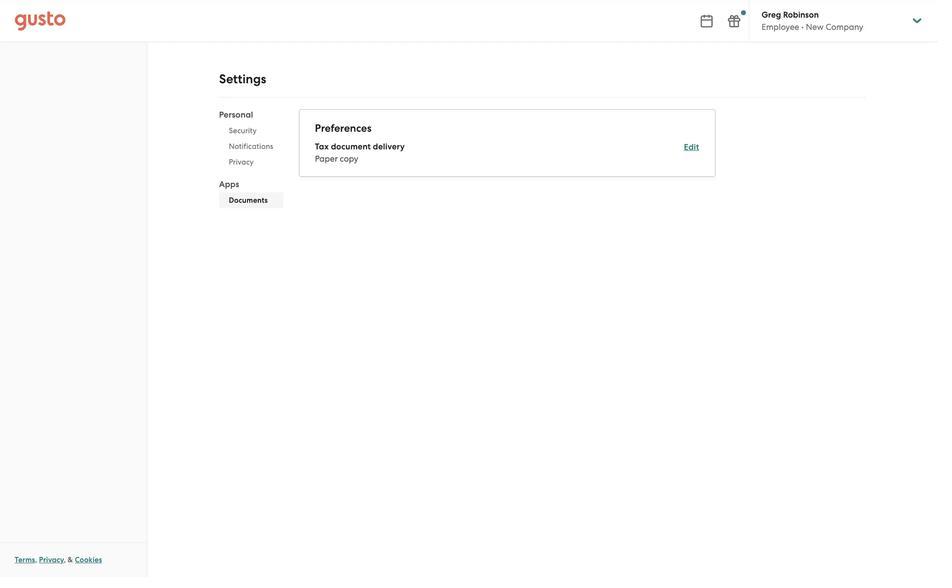 Task type: locate. For each thing, give the bounding box(es) containing it.
edit link
[[684, 142, 700, 153]]

personal
[[219, 110, 253, 120]]

0 vertical spatial privacy
[[229, 158, 254, 167]]

documents link
[[219, 193, 283, 208]]

privacy
[[229, 158, 254, 167], [39, 556, 64, 565]]

employee
[[762, 22, 800, 32]]

group
[[219, 109, 283, 211]]

security
[[229, 127, 257, 135]]

greg
[[762, 10, 782, 20]]

1 vertical spatial privacy
[[39, 556, 64, 565]]

cookies button
[[75, 555, 102, 566]]

terms , privacy , & cookies
[[15, 556, 102, 565]]

notifications link
[[219, 139, 283, 154]]

privacy left &
[[39, 556, 64, 565]]

group containing personal
[[219, 109, 283, 211]]

notifications
[[229, 142, 273, 151]]

edit
[[684, 142, 700, 153]]

greg robinson employee • new company
[[762, 10, 864, 32]]

paper
[[315, 154, 338, 164]]

gusto navigation element
[[0, 42, 147, 81]]

1 horizontal spatial ,
[[64, 556, 66, 565]]

company
[[826, 22, 864, 32]]

copy
[[340, 154, 359, 164]]

tax document delivery element
[[315, 141, 700, 165]]

0 horizontal spatial privacy link
[[39, 556, 64, 565]]

privacy link
[[219, 154, 283, 170], [39, 556, 64, 565]]

privacy down notifications link
[[229, 158, 254, 167]]

tax document delivery paper copy
[[315, 142, 405, 164]]

,
[[35, 556, 37, 565], [64, 556, 66, 565]]

security link
[[219, 123, 283, 139]]

document
[[331, 142, 371, 152]]

preferences group
[[315, 122, 700, 165]]

apps
[[219, 180, 239, 190]]

1 vertical spatial privacy link
[[39, 556, 64, 565]]

documents
[[229, 196, 268, 205]]

terms
[[15, 556, 35, 565]]

1 horizontal spatial privacy link
[[219, 154, 283, 170]]

cookies
[[75, 556, 102, 565]]

settings
[[219, 72, 266, 87]]

privacy link left &
[[39, 556, 64, 565]]

privacy link down notifications
[[219, 154, 283, 170]]

0 horizontal spatial ,
[[35, 556, 37, 565]]

0 horizontal spatial privacy
[[39, 556, 64, 565]]



Task type: describe. For each thing, give the bounding box(es) containing it.
&
[[68, 556, 73, 565]]

robinson
[[784, 10, 819, 20]]

preferences
[[315, 122, 372, 135]]

1 , from the left
[[35, 556, 37, 565]]

home image
[[15, 11, 66, 31]]

1 horizontal spatial privacy
[[229, 158, 254, 167]]

0 vertical spatial privacy link
[[219, 154, 283, 170]]

terms link
[[15, 556, 35, 565]]

tax
[[315, 142, 329, 152]]

•
[[802, 22, 804, 32]]

2 , from the left
[[64, 556, 66, 565]]

delivery
[[373, 142, 405, 152]]

new
[[806, 22, 824, 32]]



Task type: vqa. For each thing, say whether or not it's contained in the screenshot.
greg at the top right
yes



